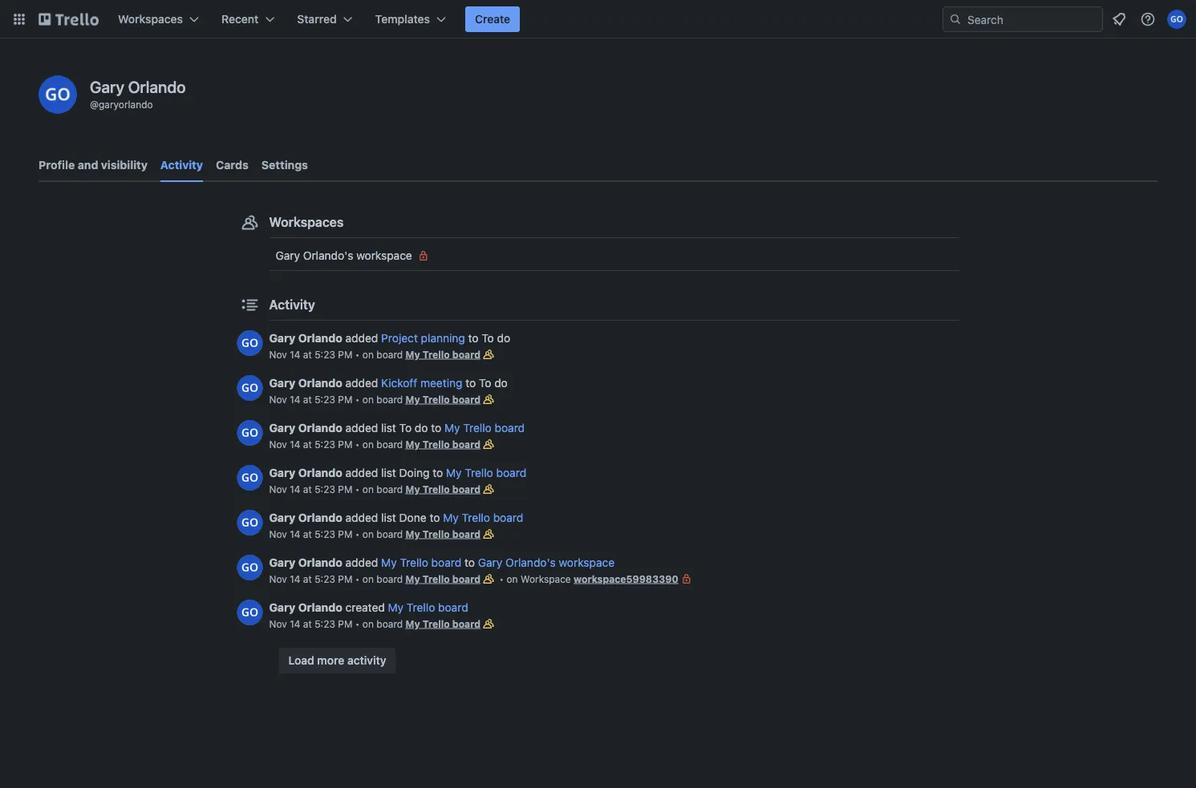 Task type: describe. For each thing, give the bounding box(es) containing it.
gary for gary orlando created my trello board
[[269, 601, 295, 615]]

all members of the workspace can see and edit this board. image for gary orlando created my trello board
[[481, 616, 497, 632]]

to for doing
[[433, 466, 443, 480]]

my down the done
[[406, 529, 420, 540]]

nov 14 at 5:23 pm • on board my trello board for all members of the workspace can see and edit this board. icon associated with done
[[269, 529, 481, 540]]

on down gary orlando added kickoff meeting to to do
[[362, 394, 374, 405]]

on up gary orlando created my trello board
[[362, 574, 374, 585]]

1 horizontal spatial orlando's
[[506, 556, 556, 570]]

my right the done
[[443, 511, 459, 525]]

recent button
[[212, 6, 284, 32]]

open information menu image
[[1140, 11, 1156, 27]]

list for to
[[381, 422, 396, 435]]

5 at from the top
[[303, 529, 312, 540]]

my down project planning link on the left top of the page
[[406, 349, 420, 360]]

create button
[[465, 6, 520, 32]]

• on workspace workspace59983390
[[497, 574, 678, 585]]

6 14 from the top
[[290, 574, 300, 585]]

1 pm from the top
[[338, 349, 353, 360]]

profile
[[39, 158, 75, 172]]

added for doing
[[345, 466, 378, 480]]

doing
[[399, 466, 430, 480]]

2 at from the top
[[303, 394, 312, 405]]

and
[[78, 158, 98, 172]]

added for done
[[345, 511, 378, 525]]

• for to to do gary orlando (garyorlando) icon
[[355, 349, 360, 360]]

nov 14 at 5:23 pm • on board my trello board for all members of the workspace can see and edit this board. icon related to doing
[[269, 484, 481, 495]]

2 vertical spatial to
[[399, 422, 412, 435]]

4 5:23 from the top
[[315, 484, 335, 495]]

all members of the workspace can see and edit this board. image for done
[[481, 526, 497, 542]]

1 at from the top
[[303, 349, 312, 360]]

gary orlando (garyorlando) image for added list doing to
[[237, 465, 263, 491]]

all members of the workspace can see and edit this board. image for to
[[481, 571, 497, 587]]

to for gary orlando added project planning to to do
[[482, 332, 494, 345]]

2 5:23 from the top
[[315, 394, 335, 405]]

• up created
[[355, 574, 360, 585]]

1 horizontal spatial activity
[[269, 297, 315, 312]]

2 14 from the top
[[290, 394, 300, 405]]

gary orlando (garyorlando) image for added list done to
[[237, 510, 263, 536]]

5 5:23 from the top
[[315, 529, 335, 540]]

my right the doing
[[446, 466, 462, 480]]

5 pm from the top
[[338, 529, 353, 540]]

orlando for gary orlando added my trello board to gary orlando's workspace
[[298, 556, 342, 570]]

gary for gary orlando added project planning to to do
[[269, 332, 295, 345]]

project planning link
[[381, 332, 465, 345]]

workspace
[[521, 574, 571, 585]]

1 5:23 from the top
[[315, 349, 335, 360]]

7 14 from the top
[[290, 619, 300, 630]]

0 notifications image
[[1109, 10, 1129, 29]]

workspace59983390
[[574, 574, 678, 585]]

2 vertical spatial do
[[415, 422, 428, 435]]

garyorlando
[[99, 99, 153, 110]]

done
[[399, 511, 427, 525]]

gary orlando added list to do to my trello board
[[269, 422, 525, 435]]

6 nov 14 at 5:23 pm • on board my trello board from the top
[[269, 574, 481, 585]]

0 vertical spatial workspace
[[356, 249, 412, 262]]

planning
[[421, 332, 465, 345]]

do for gary orlando added kickoff meeting to to do
[[494, 377, 508, 390]]

1 nov from the top
[[269, 349, 287, 360]]

• for gary orlando (garyorlando) image associated with added
[[355, 394, 360, 405]]

gary for gary orlando added list doing to my trello board
[[269, 466, 295, 480]]

7 pm from the top
[[338, 619, 353, 630]]

Search field
[[962, 7, 1102, 31]]

• for gary orlando (garyorlando) image corresponding to added list done to
[[355, 529, 360, 540]]

gary orlando (garyorlando) image for added list to do to
[[237, 420, 263, 446]]

orlando for gary orlando added kickoff meeting to to do
[[298, 377, 342, 390]]

6 at from the top
[[303, 574, 312, 585]]

3 14 from the top
[[290, 439, 300, 450]]

gary for gary orlando added list to do to my trello board
[[269, 422, 295, 435]]

3 nov from the top
[[269, 439, 287, 450]]

6 nov from the top
[[269, 574, 287, 585]]

sm image
[[415, 248, 431, 264]]

1 vertical spatial gary orlando's workspace link
[[478, 556, 615, 570]]

to for meeting
[[465, 377, 476, 390]]

0 vertical spatial orlando's
[[303, 249, 353, 262]]

cards link
[[216, 151, 249, 180]]

orlando for gary orlando added list done to my trello board
[[298, 511, 342, 525]]

load more activity link
[[279, 648, 396, 674]]

recent
[[221, 12, 259, 26]]

orlando for gary orlando @ garyorlando
[[128, 77, 186, 96]]

1 horizontal spatial workspaces
[[269, 215, 344, 230]]

2 nov from the top
[[269, 394, 287, 405]]

7 5:23 from the top
[[315, 619, 335, 630]]

project
[[381, 332, 418, 345]]

orlando for gary orlando added project planning to to do
[[298, 332, 342, 345]]

4 at from the top
[[303, 484, 312, 495]]

my down gary orlando added my trello board to gary orlando's workspace
[[406, 574, 420, 585]]

3 5:23 from the top
[[315, 439, 335, 450]]

on down gary orlando added project planning to to do
[[362, 349, 374, 360]]

create
[[475, 12, 510, 26]]

• left workspace
[[499, 574, 504, 585]]

added for trello
[[345, 556, 378, 570]]

nov 14 at 5:23 pm • on board my trello board for to all members of the workspace can see and edit this board. icon
[[269, 439, 481, 450]]

2 all members of the workspace can see and edit this board. image from the top
[[481, 391, 497, 408]]



Task type: locate. For each thing, give the bounding box(es) containing it.
gary for gary orlando's workspace
[[276, 249, 300, 262]]

my right created
[[388, 601, 404, 615]]

gary orlando's workspace
[[276, 249, 412, 262]]

3 nov 14 at 5:23 pm • on board my trello board from the top
[[269, 439, 481, 450]]

on
[[362, 349, 374, 360], [362, 394, 374, 405], [362, 439, 374, 450], [362, 484, 374, 495], [362, 529, 374, 540], [362, 574, 374, 585], [507, 574, 518, 585], [362, 619, 374, 630]]

pm down created
[[338, 619, 353, 630]]

5 14 from the top
[[290, 529, 300, 540]]

on left workspace
[[507, 574, 518, 585]]

added left project
[[345, 332, 378, 345]]

board
[[377, 349, 403, 360], [452, 349, 481, 360], [377, 394, 403, 405], [452, 394, 481, 405], [495, 422, 525, 435], [377, 439, 403, 450], [452, 439, 481, 450], [496, 466, 526, 480], [377, 484, 403, 495], [452, 484, 481, 495], [493, 511, 523, 525], [377, 529, 403, 540], [452, 529, 481, 540], [431, 556, 461, 570], [377, 574, 403, 585], [452, 574, 481, 585], [438, 601, 468, 615], [377, 619, 403, 630], [452, 619, 481, 630]]

• down gary orlando added project planning to to do
[[355, 349, 360, 360]]

0 vertical spatial do
[[497, 332, 510, 345]]

orlando's
[[303, 249, 353, 262], [506, 556, 556, 570]]

gary orlando added list doing to my trello board
[[269, 466, 526, 480]]

pm down gary orlando added list doing to my trello board
[[338, 484, 353, 495]]

0 horizontal spatial workspace
[[356, 249, 412, 262]]

to for planning
[[468, 332, 479, 345]]

all members of the workspace can see and edit this board. image
[[481, 347, 497, 363], [481, 391, 497, 408], [481, 436, 497, 452], [481, 481, 497, 497], [481, 526, 497, 542]]

list for done
[[381, 511, 396, 525]]

•
[[355, 349, 360, 360], [355, 394, 360, 405], [355, 439, 360, 450], [355, 484, 360, 495], [355, 529, 360, 540], [355, 574, 360, 585], [499, 574, 504, 585], [355, 619, 360, 630]]

5:23 up more at the left of page
[[315, 619, 335, 630]]

nov 14 at 5:23 pm • on board my trello board down the gary orlando added list done to my trello board
[[269, 529, 481, 540]]

kickoff meeting link
[[381, 377, 462, 390]]

2 all members of the workspace can see and edit this board. image from the top
[[481, 616, 497, 632]]

profile and visibility link
[[39, 151, 148, 180]]

gary
[[90, 77, 124, 96], [276, 249, 300, 262], [269, 332, 295, 345], [269, 377, 295, 390], [269, 422, 295, 435], [269, 466, 295, 480], [269, 511, 295, 525], [269, 556, 295, 570], [478, 556, 502, 570], [269, 601, 295, 615]]

settings link
[[261, 151, 308, 180]]

gary inside gary orlando @ garyorlando
[[90, 77, 124, 96]]

1 vertical spatial list
[[381, 466, 396, 480]]

gary orlando (garyorlando) image for to to do
[[237, 331, 263, 356]]

templates button
[[366, 6, 456, 32]]

workspaces button
[[108, 6, 209, 32]]

activity down gary orlando's workspace on the left
[[269, 297, 315, 312]]

to down kickoff
[[399, 422, 412, 435]]

nov 14 at 5:23 pm • on board my trello board down gary orlando added list to do to my trello board
[[269, 439, 481, 450]]

added for to
[[345, 422, 378, 435]]

5 added from the top
[[345, 511, 378, 525]]

on down the gary orlando added list done to my trello board
[[362, 529, 374, 540]]

• down gary orlando added list to do to my trello board
[[355, 439, 360, 450]]

meeting
[[420, 377, 462, 390]]

added left the done
[[345, 511, 378, 525]]

activity
[[347, 654, 386, 667]]

my down kickoff meeting link
[[406, 394, 420, 405]]

3 pm from the top
[[338, 439, 353, 450]]

kickoff
[[381, 377, 417, 390]]

list for doing
[[381, 466, 396, 480]]

gary orlando (garyorlando) image for to
[[237, 555, 263, 581]]

back to home image
[[39, 6, 99, 32]]

2 list from the top
[[381, 466, 396, 480]]

activity
[[160, 158, 203, 172], [269, 297, 315, 312]]

profile and visibility
[[39, 158, 148, 172]]

4 nov 14 at 5:23 pm • on board my trello board from the top
[[269, 484, 481, 495]]

to for gary orlando added kickoff meeting to to do
[[479, 377, 491, 390]]

gary for gary orlando added kickoff meeting to to do
[[269, 377, 295, 390]]

all members of the workspace can see and edit this board. image
[[481, 571, 497, 587], [481, 616, 497, 632]]

gary orlando added project planning to to do
[[269, 332, 510, 345]]

primary element
[[0, 0, 1196, 39]]

load
[[288, 654, 314, 667]]

list left the done
[[381, 511, 396, 525]]

1 vertical spatial do
[[494, 377, 508, 390]]

2 vertical spatial list
[[381, 511, 396, 525]]

4 nov from the top
[[269, 484, 287, 495]]

added up created
[[345, 556, 378, 570]]

on down gary orlando added list to do to my trello board
[[362, 439, 374, 450]]

all members of the workspace can see and edit this board. image for doing
[[481, 481, 497, 497]]

pm down gary orlando added project planning to to do
[[338, 349, 353, 360]]

to right planning in the left top of the page
[[482, 332, 494, 345]]

gary orlando created my trello board
[[269, 601, 468, 615]]

5:23 down gary orlando added list to do to my trello board
[[315, 439, 335, 450]]

0 vertical spatial to
[[482, 332, 494, 345]]

0 horizontal spatial workspaces
[[118, 12, 183, 26]]

0 horizontal spatial activity
[[160, 158, 203, 172]]

my down gary orlando added list to do to my trello board
[[406, 439, 420, 450]]

added left the doing
[[345, 466, 378, 480]]

added left kickoff
[[345, 377, 378, 390]]

6 pm from the top
[[338, 574, 353, 585]]

gary orlando @ garyorlando
[[90, 77, 186, 110]]

nov 14 at 5:23 pm • on board my trello board down gary orlando added kickoff meeting to to do
[[269, 394, 481, 405]]

• down gary orlando added list doing to my trello board
[[355, 484, 360, 495]]

• down created
[[355, 619, 360, 630]]

added
[[345, 332, 378, 345], [345, 377, 378, 390], [345, 422, 378, 435], [345, 466, 378, 480], [345, 511, 378, 525], [345, 556, 378, 570]]

nov
[[269, 349, 287, 360], [269, 394, 287, 405], [269, 439, 287, 450], [269, 484, 287, 495], [269, 529, 287, 540], [269, 574, 287, 585], [269, 619, 287, 630]]

activity link
[[160, 151, 203, 182]]

pm up created
[[338, 574, 353, 585]]

do for gary orlando added project planning to to do
[[497, 332, 510, 345]]

to
[[482, 332, 494, 345], [479, 377, 491, 390], [399, 422, 412, 435]]

nov 14 at 5:23 pm • on board my trello board down gary orlando added project planning to to do
[[269, 349, 481, 360]]

@
[[90, 99, 99, 110]]

do
[[497, 332, 510, 345], [494, 377, 508, 390], [415, 422, 428, 435]]

my down the gary orlando added list done to my trello board
[[381, 556, 397, 570]]

pm
[[338, 349, 353, 360], [338, 394, 353, 405], [338, 439, 353, 450], [338, 484, 353, 495], [338, 529, 353, 540], [338, 574, 353, 585], [338, 619, 353, 630]]

1 vertical spatial activity
[[269, 297, 315, 312]]

gary for gary orlando added list done to my trello board
[[269, 511, 295, 525]]

added down gary orlando added kickoff meeting to to do
[[345, 422, 378, 435]]

0 horizontal spatial orlando's
[[303, 249, 353, 262]]

7 nov 14 at 5:23 pm • on board my trello board from the top
[[269, 619, 481, 630]]

gary for gary orlando @ garyorlando
[[90, 77, 124, 96]]

my trello board link
[[406, 349, 481, 360], [406, 394, 481, 405], [444, 422, 525, 435], [406, 439, 481, 450], [446, 466, 526, 480], [406, 484, 481, 495], [443, 511, 523, 525], [406, 529, 481, 540], [381, 556, 461, 570], [406, 574, 481, 585], [388, 601, 468, 615], [406, 619, 481, 630]]

1 all members of the workspace can see and edit this board. image from the top
[[481, 571, 497, 587]]

orlando for gary orlando added list doing to my trello board
[[298, 466, 342, 480]]

3 at from the top
[[303, 439, 312, 450]]

5 nov from the top
[[269, 529, 287, 540]]

5:23 down the gary orlando added list done to my trello board
[[315, 529, 335, 540]]

5 nov 14 at 5:23 pm • on board my trello board from the top
[[269, 529, 481, 540]]

on down gary orlando added list doing to my trello board
[[362, 484, 374, 495]]

settings
[[261, 158, 308, 172]]

• for gary orlando created my trello board gary orlando (garyorlando) icon
[[355, 619, 360, 630]]

1 horizontal spatial workspace
[[559, 556, 615, 570]]

4 added from the top
[[345, 466, 378, 480]]

list
[[381, 422, 396, 435], [381, 466, 396, 480], [381, 511, 396, 525]]

1 added from the top
[[345, 332, 378, 345]]

1 vertical spatial workspace
[[559, 556, 615, 570]]

5:23 down gary orlando added project planning to to do
[[315, 349, 335, 360]]

list down gary orlando added kickoff meeting to to do
[[381, 422, 396, 435]]

do right meeting
[[494, 377, 508, 390]]

gary orlando (garyorlando) image for added
[[237, 375, 263, 401]]

load more activity
[[288, 654, 386, 667]]

5:23 up gary orlando created my trello board
[[315, 574, 335, 585]]

7 nov from the top
[[269, 619, 287, 630]]

3 added from the top
[[345, 422, 378, 435]]

at
[[303, 349, 312, 360], [303, 394, 312, 405], [303, 439, 312, 450], [303, 484, 312, 495], [303, 529, 312, 540], [303, 574, 312, 585], [303, 619, 312, 630]]

1 vertical spatial orlando's
[[506, 556, 556, 570]]

added for planning
[[345, 332, 378, 345]]

workspace59983390 link
[[574, 574, 678, 585]]

1 14 from the top
[[290, 349, 300, 360]]

workspaces up gary orlando @ garyorlando
[[118, 12, 183, 26]]

7 at from the top
[[303, 619, 312, 630]]

nov 14 at 5:23 pm • on board my trello board up gary orlando created my trello board
[[269, 574, 481, 585]]

5:23 down gary orlando added list doing to my trello board
[[315, 484, 335, 495]]

more
[[317, 654, 344, 667]]

2 pm from the top
[[338, 394, 353, 405]]

my down meeting
[[444, 422, 460, 435]]

nov 14 at 5:23 pm • on board my trello board down gary orlando added list doing to my trello board
[[269, 484, 481, 495]]

0 vertical spatial gary orlando's workspace link
[[269, 243, 959, 269]]

to right meeting
[[479, 377, 491, 390]]

• down gary orlando added kickoff meeting to to do
[[355, 394, 360, 405]]

0 vertical spatial workspaces
[[118, 12, 183, 26]]

activity left cards at top left
[[160, 158, 203, 172]]

1 vertical spatial to
[[479, 377, 491, 390]]

orlando inside gary orlando @ garyorlando
[[128, 77, 186, 96]]

workspaces inside workspaces dropdown button
[[118, 12, 183, 26]]

2 nov 14 at 5:23 pm • on board my trello board from the top
[[269, 394, 481, 405]]

workspace up • on workspace workspace59983390
[[559, 556, 615, 570]]

this workspace is private. it's not indexed or visible to those outside the workspace. image
[[678, 571, 694, 587]]

gary orlando (garyorlando) image
[[39, 75, 77, 114], [237, 375, 263, 401], [237, 420, 263, 446], [237, 465, 263, 491], [237, 510, 263, 536]]

gary for gary orlando added my trello board to gary orlando's workspace
[[269, 556, 295, 570]]

gary orlando (garyorlando) image for gary orlando created my trello board
[[237, 600, 263, 626]]

do right planning in the left top of the page
[[497, 332, 510, 345]]

on down gary orlando created my trello board
[[362, 619, 374, 630]]

5:23
[[315, 349, 335, 360], [315, 394, 335, 405], [315, 439, 335, 450], [315, 484, 335, 495], [315, 529, 335, 540], [315, 574, 335, 585], [315, 619, 335, 630]]

visibility
[[101, 158, 148, 172]]

3 list from the top
[[381, 511, 396, 525]]

search image
[[949, 13, 962, 26]]

orlando
[[128, 77, 186, 96], [298, 332, 342, 345], [298, 377, 342, 390], [298, 422, 342, 435], [298, 466, 342, 480], [298, 511, 342, 525], [298, 556, 342, 570], [298, 601, 342, 615]]

gary orlando (garyorlando) image
[[1167, 10, 1186, 29], [237, 331, 263, 356], [237, 555, 263, 581], [237, 600, 263, 626]]

pm down gary orlando added kickoff meeting to to do
[[338, 394, 353, 405]]

1 vertical spatial workspaces
[[269, 215, 344, 230]]

0 vertical spatial activity
[[160, 158, 203, 172]]

added for meeting
[[345, 377, 378, 390]]

gary orlando added my trello board to gary orlando's workspace
[[269, 556, 615, 570]]

• for gary orlando (garyorlando) image corresponding to added list to do to
[[355, 439, 360, 450]]

to
[[468, 332, 479, 345], [465, 377, 476, 390], [431, 422, 441, 435], [433, 466, 443, 480], [430, 511, 440, 525], [465, 556, 475, 570]]

to for done
[[430, 511, 440, 525]]

starred
[[297, 12, 337, 26]]

4 14 from the top
[[290, 484, 300, 495]]

gary orlando added kickoff meeting to to do
[[269, 377, 508, 390]]

nov 14 at 5:23 pm • on board my trello board down gary orlando created my trello board
[[269, 619, 481, 630]]

gary orlando added list done to my trello board
[[269, 511, 523, 525]]

0 vertical spatial list
[[381, 422, 396, 435]]

my down the doing
[[406, 484, 420, 495]]

gary orlando's workspace link
[[269, 243, 959, 269], [478, 556, 615, 570]]

1 nov 14 at 5:23 pm • on board my trello board from the top
[[269, 349, 481, 360]]

starred button
[[287, 6, 362, 32]]

3 all members of the workspace can see and edit this board. image from the top
[[481, 436, 497, 452]]

nov 14 at 5:23 pm • on board my trello board for 5th all members of the workspace can see and edit this board. icon from the bottom
[[269, 349, 481, 360]]

• down the gary orlando added list done to my trello board
[[355, 529, 360, 540]]

5 all members of the workspace can see and edit this board. image from the top
[[481, 526, 497, 542]]

list left the doing
[[381, 466, 396, 480]]

1 list from the top
[[381, 422, 396, 435]]

do down kickoff meeting link
[[415, 422, 428, 435]]

nov 14 at 5:23 pm • on board my trello board
[[269, 349, 481, 360], [269, 394, 481, 405], [269, 439, 481, 450], [269, 484, 481, 495], [269, 529, 481, 540], [269, 574, 481, 585], [269, 619, 481, 630]]

• for added list doing to gary orlando (garyorlando) image
[[355, 484, 360, 495]]

workspace
[[356, 249, 412, 262], [559, 556, 615, 570]]

my
[[406, 349, 420, 360], [406, 394, 420, 405], [444, 422, 460, 435], [406, 439, 420, 450], [446, 466, 462, 480], [406, 484, 420, 495], [443, 511, 459, 525], [406, 529, 420, 540], [381, 556, 397, 570], [406, 574, 420, 585], [388, 601, 404, 615], [406, 619, 420, 630]]

workspace left sm icon
[[356, 249, 412, 262]]

my down gary orlando created my trello board
[[406, 619, 420, 630]]

trello
[[423, 349, 450, 360], [423, 394, 450, 405], [463, 422, 492, 435], [423, 439, 450, 450], [465, 466, 493, 480], [423, 484, 450, 495], [462, 511, 490, 525], [423, 529, 450, 540], [400, 556, 428, 570], [423, 574, 450, 585], [407, 601, 435, 615], [423, 619, 450, 630]]

nov 14 at 5:23 pm • on board my trello board for gary orlando created my trello board all members of the workspace can see and edit this board. image
[[269, 619, 481, 630]]

workspaces up gary orlando's workspace on the left
[[269, 215, 344, 230]]

templates
[[375, 12, 430, 26]]

5:23 down gary orlando added kickoff meeting to to do
[[315, 394, 335, 405]]

6 added from the top
[[345, 556, 378, 570]]

nov 14 at 5:23 pm • on board my trello board for 4th all members of the workspace can see and edit this board. icon from the bottom of the page
[[269, 394, 481, 405]]

1 vertical spatial all members of the workspace can see and edit this board. image
[[481, 616, 497, 632]]

pm down the gary orlando added list done to my trello board
[[338, 529, 353, 540]]

orlando for gary orlando added list to do to my trello board
[[298, 422, 342, 435]]

all members of the workspace can see and edit this board. image for to
[[481, 436, 497, 452]]

1 all members of the workspace can see and edit this board. image from the top
[[481, 347, 497, 363]]

0 vertical spatial all members of the workspace can see and edit this board. image
[[481, 571, 497, 587]]

14
[[290, 349, 300, 360], [290, 394, 300, 405], [290, 439, 300, 450], [290, 484, 300, 495], [290, 529, 300, 540], [290, 574, 300, 585], [290, 619, 300, 630]]

created
[[345, 601, 385, 615]]

6 5:23 from the top
[[315, 574, 335, 585]]

workspaces
[[118, 12, 183, 26], [269, 215, 344, 230]]

cards
[[216, 158, 249, 172]]

pm down gary orlando added list to do to my trello board
[[338, 439, 353, 450]]

2 added from the top
[[345, 377, 378, 390]]

4 all members of the workspace can see and edit this board. image from the top
[[481, 481, 497, 497]]

4 pm from the top
[[338, 484, 353, 495]]

orlando for gary orlando created my trello board
[[298, 601, 342, 615]]



Task type: vqa. For each thing, say whether or not it's contained in the screenshot.
Gary associated with Gary Orlando added list Done to My Trello board
yes



